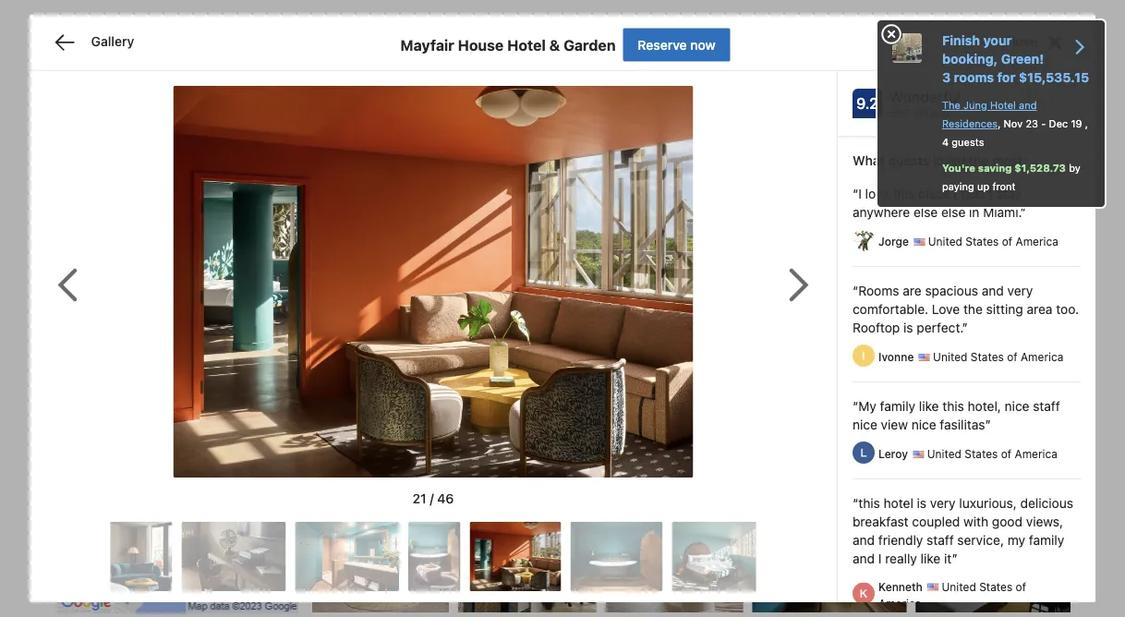 Task type: describe. For each thing, give the bounding box(es) containing it.
what guests loved the most:
[[853, 153, 1028, 168]]

print
[[758, 24, 786, 39]]

children
[[148, 313, 196, 328]]

(587)
[[903, 24, 936, 39]]

tuesday, december 19, 2023 button
[[69, 240, 283, 275]]

reserve button
[[993, 64, 1071, 97]]

sitting
[[987, 302, 1024, 317]]

3000
[[330, 134, 362, 149]]

leroy image
[[853, 442, 875, 464]]

$1,528.73
[[1015, 162, 1067, 174]]

and up kenneth image
[[853, 551, 876, 567]]

& right the info
[[438, 24, 448, 39]]

1 vertical spatial mayfair house hotel & garden
[[312, 97, 623, 123]]

name:
[[180, 113, 212, 126]]

"my
[[853, 399, 877, 414]]

views,
[[1027, 514, 1064, 530]]

hotel inside the jung hotel and residences
[[991, 99, 1017, 111]]

0 vertical spatial jorge
[[879, 235, 913, 248]]

anywhere for i
[[846, 271, 900, 284]]

for inside finish your booking, green! 3 rooms for $15,535.15
[[998, 70, 1016, 85]]

front
[[993, 181, 1017, 193]]

america inside 3000 florida avenue, coconut grove, miami, fl 33133, united states of america excellent location – show map
[[762, 134, 811, 149]]

family inside "my family like this hotel, nice staff nice view nice fasilitas"
[[881, 399, 916, 414]]

states for hotel
[[980, 581, 1013, 594]]

reviews for the right scored 9.2 element
[[976, 217, 1016, 230]]

united states of america for luxurious,
[[879, 581, 1027, 610]]

united for love
[[929, 235, 963, 248]]

search
[[153, 415, 199, 432]]

is inside ""this hotel is very luxurious, delicious breakfast coupled with good views, and friendly staff service, my family and i really like it""
[[918, 496, 927, 511]]

united for family
[[928, 448, 962, 461]]

gallery button
[[44, 15, 142, 70]]

stay inside the "search" section
[[118, 281, 140, 294]]

2 · from the left
[[199, 313, 203, 328]]

this for i
[[879, 256, 899, 270]]

house inside photo gallery of mayfair house hotel & garden dialog
[[458, 36, 504, 54]]

0 vertical spatial wonderful 587 reviews
[[890, 88, 962, 119]]

united states of america for hotel,
[[925, 448, 1058, 461]]

this inside "my family like this hotel, nice staff nice view nice fasilitas"
[[943, 399, 965, 414]]

united states of america for i
[[926, 235, 1059, 248]]

click to open map view image
[[312, 131, 326, 152]]

21
[[413, 491, 427, 507]]

place for miami.
[[902, 256, 933, 270]]

guest reviews (587)
[[816, 24, 936, 39]]

ivonne
[[879, 351, 918, 364]]

adults
[[89, 313, 126, 328]]

reviews for the top scored 9.2 element
[[914, 106, 953, 119]]

december
[[160, 250, 222, 265]]

wonderful for rated wonderful "element" for the right scored 9.2 element
[[944, 199, 1016, 217]]

traveling
[[105, 375, 150, 388]]

this for "i
[[894, 186, 915, 202]]

rooms inside finish your booking, green! 3 rooms for $15,535.15
[[955, 70, 995, 85]]

kenneth image
[[853, 583, 875, 605]]

the inside "rooms are spacious and very comfortable.  love the sitting area too. rooftop is perfect."
[[964, 302, 983, 317]]

america for "rooms are spacious and very comfortable.  love the sitting area too. rooftop is perfect."
[[1022, 351, 1064, 364]]

4 adults · 0 children · 2 rooms
[[78, 313, 255, 328]]

perfect."
[[917, 320, 969, 336]]

love for i
[[853, 256, 875, 270]]

+37 photos
[[950, 552, 1038, 571]]

travel sustainable level 3
[[500, 67, 636, 80]]

of inside 3000 florida avenue, coconut grove, miami, fl 33133, united states of america excellent location – show map
[[746, 134, 758, 149]]

spacious
[[926, 283, 979, 299]]

thursday, november 23, 2023
[[104, 195, 284, 210]]

won't for miami."
[[961, 186, 994, 202]]

reserve for reserve now
[[638, 37, 687, 52]]

guests inside photo gallery of mayfair house hotel & garden dialog
[[889, 153, 930, 168]]

area
[[1028, 302, 1053, 317]]

booking,
[[943, 51, 999, 67]]

with
[[964, 514, 989, 530]]

26-
[[69, 281, 88, 294]]

like inside ""this hotel is very luxurious, delicious breakfast coupled with good views, and friendly staff service, my family and i really like it""
[[921, 551, 941, 567]]

"my family like this hotel, nice staff nice view nice fasilitas"
[[853, 399, 1061, 433]]

46
[[438, 491, 454, 507]]

the jung hotel and residences
[[943, 99, 1038, 130]]

miami,
[[557, 134, 596, 149]]

delicious
[[1021, 496, 1074, 511]]

map inside 3000 florida avenue, coconut grove, miami, fl 33133, united states of america excellent location – show map
[[476, 154, 504, 169]]

really
[[886, 551, 918, 567]]

staff inside "my family like this hotel, nice staff nice view nice fasilitas"
[[1034, 399, 1061, 414]]

3 inside finish your booking, green! 3 rooms for $15,535.15
[[943, 70, 951, 85]]

most:
[[993, 153, 1028, 168]]

excellent inside photo gallery of mayfair house hotel & garden dialog
[[838, 415, 897, 430]]

states for are
[[971, 351, 1005, 364]]

stay for "i love this place i won't stay anywhere else else in miami."
[[998, 186, 1023, 202]]

wonderful for rated wonderful "element" for the top scored 9.2 element
[[890, 88, 962, 106]]

0 vertical spatial scored 9.2 element
[[853, 89, 883, 118]]

united states of america image for anywhere
[[915, 239, 926, 246]]

mayfair house hotel & garden inside photo gallery of mayfair house hotel & garden dialog
[[401, 36, 620, 54]]

the for the fine print
[[706, 24, 729, 39]]

finish
[[943, 33, 981, 48]]

garden inside dialog
[[564, 36, 616, 54]]

i'm traveling for work
[[86, 375, 196, 388]]

by
[[1070, 162, 1081, 174]]

reserve for reserve
[[1007, 73, 1057, 88]]

i'm
[[86, 375, 102, 388]]

family inside ""this hotel is very luxurious, delicious breakfast coupled with good views, and friendly staff service, my family and i really like it""
[[1030, 533, 1065, 548]]

house rules
[[606, 24, 677, 39]]

breakfast
[[853, 514, 909, 530]]

23
[[1026, 118, 1039, 130]]

+37 photos link
[[917, 511, 1071, 613]]

united states of america image for spacious
[[920, 354, 931, 361]]

sustainable
[[534, 67, 595, 80]]

search button
[[69, 401, 283, 446]]

0 vertical spatial 587
[[890, 106, 911, 119]]

the fine print
[[706, 24, 786, 39]]

location!
[[900, 415, 956, 430]]

rated wonderful element for the right scored 9.2 element
[[838, 197, 1016, 219]]

tuesday, december 19, 2023
[[104, 250, 277, 265]]

won't for miami.
[[942, 256, 973, 270]]

"rooms
[[853, 283, 900, 299]]

excellent inside 3000 florida avenue, coconut grove, miami, fl 33133, united states of america excellent location – show map
[[312, 154, 371, 169]]

staff inside ""this hotel is very luxurious, delicious breakfast coupled with good views, and friendly staff service, my family and i really like it""
[[927, 533, 955, 548]]

& inside dialog
[[550, 36, 560, 54]]

leroy
[[879, 448, 912, 461]]

1 horizontal spatial nice
[[912, 417, 937, 433]]

"this hotel is very luxurious, delicious breakfast coupled with good views, and friendly staff service, my family and i really like it"
[[853, 496, 1074, 567]]

1 vertical spatial wonderful 587 reviews
[[944, 199, 1016, 230]]

place for miami."
[[919, 186, 951, 202]]

previous image
[[826, 288, 837, 299]]

friendly
[[879, 533, 924, 548]]

america for "this hotel is very luxurious, delicious breakfast coupled with good views, and friendly staff service, my family and i really like it"
[[879, 597, 922, 610]]

i inside "i love this place i won't stay anywhere else else in miami."
[[955, 186, 958, 202]]

view
[[882, 417, 909, 433]]

in for miami."
[[970, 205, 980, 220]]

it"
[[945, 551, 959, 567]]

guest reviews (587) link
[[801, 7, 951, 55]]

rooftop
[[853, 320, 901, 336]]

ivonne image
[[853, 345, 875, 367]]

$15,535.15
[[1020, 70, 1090, 85]]

0 horizontal spatial 3
[[629, 67, 636, 80]]

0 vertical spatial reviews
[[854, 24, 900, 39]]

2
[[207, 313, 214, 328]]

mayfair inside dialog
[[401, 36, 455, 54]]

like inside "my family like this hotel, nice staff nice view nice fasilitas"
[[920, 399, 940, 414]]

states inside 3000 florida avenue, coconut grove, miami, fl 33133, united states of america excellent location – show map
[[705, 134, 743, 149]]

jung
[[964, 99, 988, 111]]

very inside "rooms are spacious and very comfortable.  love the sitting area too. rooftop is perfect."
[[1008, 283, 1034, 299]]

show on map
[[136, 554, 218, 569]]

–
[[428, 154, 436, 169]]

stay for i love this place i won't stay anywhere else else in miami.
[[976, 256, 1000, 270]]

you're
[[943, 162, 976, 174]]

house rules link
[[591, 7, 692, 55]]

info
[[412, 24, 435, 39]]

location
[[374, 154, 425, 169]]

reserve now button
[[623, 28, 731, 62]]

scored 9.6 element
[[1023, 408, 1053, 437]]

19
[[1072, 118, 1083, 130]]

the for the jung hotel and residences
[[943, 99, 961, 111]]



Task type: locate. For each thing, give the bounding box(es) containing it.
of for "my family like this hotel, nice staff nice view nice fasilitas"
[[1002, 448, 1012, 461]]

united down fasilitas" at the bottom right
[[928, 448, 962, 461]]

anywhere
[[853, 205, 911, 220], [846, 271, 900, 284]]

1 horizontal spatial in
[[970, 205, 980, 220]]

hotel up nov
[[991, 99, 1017, 111]]

1 horizontal spatial scored 9.2 element
[[1023, 200, 1053, 229]]

rated wonderful element
[[890, 86, 1082, 108], [838, 197, 1016, 219]]

1 vertical spatial united states of america image
[[914, 451, 925, 459]]

united for are
[[934, 351, 968, 364]]

1 vertical spatial anywhere
[[846, 271, 900, 284]]

1 vertical spatial mayfair
[[312, 97, 390, 123]]

united states of america image
[[920, 354, 931, 361], [914, 451, 925, 459]]

united states of america down "+37"
[[879, 581, 1027, 610]]

map
[[476, 154, 504, 169], [192, 554, 218, 569]]

excellent location!
[[838, 415, 956, 430]]

very up coupled
[[931, 496, 956, 511]]

united states of america image right leroy
[[914, 451, 925, 459]]

& right homes
[[157, 351, 165, 364]]

mayfair house hotel & garden up coconut
[[312, 97, 623, 123]]

0 vertical spatial wonderful
[[890, 88, 962, 106]]

1 horizontal spatial map
[[476, 154, 504, 169]]

0 vertical spatial map
[[476, 154, 504, 169]]

states for family
[[965, 448, 999, 461]]

by paying up front
[[943, 162, 1081, 193]]

1 vertical spatial 9.2
[[1027, 206, 1049, 223]]

like left it"
[[921, 551, 941, 567]]

america for "i love this place i won't stay anywhere else else in miami."
[[1016, 235, 1059, 248]]

1 vertical spatial reviews
[[914, 106, 953, 119]]

united states of america for very
[[931, 351, 1064, 364]]

,
[[999, 118, 1002, 130], [1086, 118, 1089, 130]]

united states of america down fasilitas" at the bottom right
[[925, 448, 1058, 461]]

garden
[[564, 36, 616, 54], [547, 97, 623, 123]]

1 vertical spatial love
[[853, 256, 875, 270]]

1 horizontal spatial reserve
[[1007, 73, 1057, 88]]

for down green!
[[998, 70, 1016, 85]]

united for hotel
[[942, 581, 977, 594]]

excellent down "my
[[838, 415, 897, 430]]

0 vertical spatial place
[[919, 186, 951, 202]]

1 vertical spatial in
[[955, 271, 965, 284]]

love for "i
[[866, 186, 890, 202]]

in inside "i love this place i won't stay anywhere else else in miami."
[[970, 205, 980, 220]]

info & prices link
[[398, 7, 502, 55]]

family
[[881, 399, 916, 414], [1030, 533, 1065, 548]]

nice right view
[[912, 417, 937, 433]]

0 vertical spatial mayfair
[[401, 36, 455, 54]]

1 horizontal spatial ·
[[199, 313, 203, 328]]

"i love this place i won't stay anywhere else else in miami."
[[853, 186, 1027, 220]]

map down coconut
[[476, 154, 504, 169]]

rules
[[648, 24, 677, 39]]

"i
[[853, 186, 862, 202]]

1 horizontal spatial mayfair
[[401, 36, 455, 54]]

1 vertical spatial wonderful
[[944, 199, 1016, 217]]

what
[[853, 153, 886, 168]]

587 down paying
[[953, 217, 973, 230]]

comfortable.
[[853, 302, 929, 317]]

0 vertical spatial garden
[[564, 36, 616, 54]]

very up sitting
[[1008, 283, 1034, 299]]

0 vertical spatial for
[[998, 70, 1016, 85]]

in for miami.
[[955, 271, 965, 284]]

0 horizontal spatial guests
[[889, 153, 930, 168]]

scored 9.2 element down the by paying up front
[[1023, 200, 1053, 229]]

anywhere down "i
[[853, 205, 911, 220]]

close
[[1004, 33, 1042, 49]]

1 vertical spatial united states of america image
[[928, 584, 939, 591]]

reserve inside reserve button
[[1007, 73, 1057, 88]]

house
[[606, 24, 644, 39], [458, 36, 504, 54], [395, 97, 462, 123]]

united down ivonne
[[916, 365, 950, 378]]

green!
[[1002, 51, 1045, 67]]

family up excellent location!
[[881, 399, 916, 414]]

fl
[[599, 134, 614, 149]]

1 vertical spatial 4
[[78, 313, 86, 328]]

i love this place i won't stay anywhere else else in miami.
[[846, 256, 1005, 284]]

else down what guests loved the most:
[[914, 205, 939, 220]]

1 horizontal spatial for
[[998, 70, 1016, 85]]

mayfair house hotel & garden
[[401, 36, 620, 54], [312, 97, 623, 123]]

0 vertical spatial mayfair house hotel & garden
[[401, 36, 620, 54]]

rooms inside button
[[218, 313, 255, 328]]

won't inside "i love this place i won't stay anywhere else else in miami."
[[961, 186, 994, 202]]

november
[[165, 195, 227, 210]]

the right love
[[964, 302, 983, 317]]

0 horizontal spatial for
[[153, 375, 168, 388]]

house up avenue,
[[395, 97, 462, 123]]

3 right level
[[629, 67, 636, 80]]

19,
[[225, 250, 242, 265]]

won't
[[961, 186, 994, 202], [942, 256, 973, 270]]

hotel up travel
[[508, 36, 546, 54]]

2 , from the left
[[1086, 118, 1089, 130]]

scored 9.2 element
[[853, 89, 883, 118], [1023, 200, 1053, 229]]

place down what guests loved the most:
[[919, 186, 951, 202]]

· left 2
[[199, 313, 203, 328]]

wonderful 587 reviews down up
[[944, 199, 1016, 230]]

place inside i love this place i won't stay anywhere else else in miami.
[[902, 256, 933, 270]]

33133,
[[617, 134, 658, 149]]

dec
[[1050, 118, 1069, 130]]

& up grove,
[[527, 97, 542, 123]]

is right hotel
[[918, 496, 927, 511]]

united right 33133,
[[662, 134, 701, 149]]

reviews down front
[[976, 217, 1016, 230]]

0 vertical spatial 2023
[[253, 195, 284, 210]]

of for "rooms are spacious and very comfortable.  love the sitting area too. rooftop is perfect."
[[1008, 351, 1018, 364]]

1 vertical spatial map
[[192, 554, 218, 569]]

anywhere inside "i love this place i won't stay anywhere else else in miami."
[[853, 205, 911, 220]]

is down comfortable.
[[904, 320, 914, 336]]

9.2
[[857, 95, 879, 112], [1027, 206, 1049, 223]]

love inside i love this place i won't stay anywhere else else in miami.
[[853, 256, 875, 270]]

and down breakfast
[[853, 533, 876, 548]]

0 horizontal spatial scored 9.2 element
[[853, 89, 883, 118]]

united states of america up hotel,
[[916, 365, 1046, 378]]

united states of america image for like
[[914, 451, 925, 459]]

love right "i
[[866, 186, 890, 202]]

0 horizontal spatial 9.2
[[857, 95, 879, 112]]

1 vertical spatial 587
[[953, 217, 973, 230]]

1 horizontal spatial is
[[918, 496, 927, 511]]

for left work
[[153, 375, 168, 388]]

won't up spacious
[[942, 256, 973, 270]]

1 vertical spatial excellent
[[838, 415, 897, 430]]

rooms right 2
[[218, 313, 255, 328]]

in left miami.
[[955, 271, 965, 284]]

and up sitting
[[982, 283, 1005, 299]]

stay right night
[[118, 281, 140, 294]]

1 vertical spatial the
[[964, 302, 983, 317]]

this up "rooms
[[879, 256, 899, 270]]

avenue,
[[409, 134, 456, 149]]

photos
[[984, 552, 1038, 571]]

1 , from the left
[[999, 118, 1002, 130]]

1 vertical spatial for
[[153, 375, 168, 388]]

tuesday,
[[104, 250, 156, 265]]

0 vertical spatial rooms
[[955, 70, 995, 85]]

photo gallery of mayfair house hotel & garden dialog
[[0, 0, 1126, 618]]

garden up level
[[564, 36, 616, 54]]

united states of america down 'miami."'
[[926, 235, 1059, 248]]

in inside i love this place i won't stay anywhere else else in miami.
[[955, 271, 965, 284]]

love inside "i love this place i won't stay anywhere else else in miami."
[[866, 186, 890, 202]]

i inside ""this hotel is very luxurious, delicious breakfast coupled with good views, and friendly staff service, my family and i really like it""
[[879, 551, 882, 567]]

1 vertical spatial rooms
[[218, 313, 255, 328]]

place inside "i love this place i won't stay anywhere else else in miami."
[[919, 186, 951, 202]]

0 horizontal spatial map
[[192, 554, 218, 569]]

1 vertical spatial the
[[943, 99, 961, 111]]

wonderful left jung
[[890, 88, 962, 106]]

+37
[[950, 552, 980, 571]]

9.2 for the right scored 9.2 element
[[1027, 206, 1049, 223]]

this right "i
[[894, 186, 915, 202]]

0 horizontal spatial united states of america image
[[915, 239, 926, 246]]

very inside ""this hotel is very luxurious, delicious breakfast coupled with good views, and friendly staff service, my family and i really like it""
[[931, 496, 956, 511]]

of for "this hotel is very luxurious, delicious breakfast coupled with good views, and friendly staff service, my family and i really like it"
[[1017, 581, 1027, 594]]

, nov 23 - dec 19  , 4 guests
[[943, 118, 1089, 148]]

"rooms are spacious and very comfortable.  love the sitting area too. rooftop is perfect."
[[853, 283, 1080, 336]]

hotel inside photo gallery of mayfair house hotel & garden dialog
[[508, 36, 546, 54]]

this inside i love this place i won't stay anywhere else else in miami.
[[879, 256, 899, 270]]

0 horizontal spatial reserve
[[638, 37, 687, 52]]

nov
[[1005, 118, 1024, 130]]

1 horizontal spatial family
[[1030, 533, 1065, 548]]

1 vertical spatial family
[[1030, 533, 1065, 548]]

reviews left (587)
[[854, 24, 900, 39]]

9.2 for the top scored 9.2 element
[[857, 95, 879, 112]]

4 adults · 0 children · 2 rooms button
[[69, 303, 283, 338]]

wonderful 587 reviews left jung
[[890, 88, 962, 119]]

the left jung
[[943, 99, 961, 111]]

1 vertical spatial garden
[[547, 97, 623, 123]]

0 vertical spatial is
[[904, 320, 914, 336]]

search section
[[47, 0, 305, 615]]

house up travel
[[458, 36, 504, 54]]

staff right hotel,
[[1034, 399, 1061, 414]]

grove,
[[514, 134, 553, 149]]

show
[[136, 554, 170, 569]]

stay inside "i love this place i won't stay anywhere else else in miami."
[[998, 186, 1023, 202]]

else up comfortable.
[[903, 271, 926, 284]]

level
[[598, 67, 626, 80]]

9.6
[[1028, 414, 1049, 431]]

hotel
[[508, 36, 546, 54], [466, 97, 522, 123], [991, 99, 1017, 111]]

anywhere up comfortable.
[[846, 271, 900, 284]]

1 vertical spatial won't
[[942, 256, 973, 270]]

1 vertical spatial stay
[[976, 256, 1000, 270]]

mayfair house hotel & garden up travel
[[401, 36, 620, 54]]

united states of america image for coupled
[[928, 584, 939, 591]]

you're saving $1,528.73
[[943, 162, 1067, 174]]

close button
[[997, 15, 1082, 70]]

states for love
[[966, 235, 1000, 248]]

1 horizontal spatial guests
[[952, 136, 985, 148]]

reserve inside reserve now button
[[638, 37, 687, 52]]

0 horizontal spatial the
[[706, 24, 729, 39]]

, left nov
[[999, 118, 1002, 130]]

of for "i love this place i won't stay anywhere else else in miami."
[[1003, 235, 1013, 248]]

0 vertical spatial united states of america image
[[915, 239, 926, 246]]

1 horizontal spatial rooms
[[955, 70, 995, 85]]

2023
[[253, 195, 284, 210], [246, 250, 277, 265]]

rated wonderful element for the top scored 9.2 element
[[890, 86, 1082, 108]]

2023 for tuesday, december 19, 2023
[[246, 250, 277, 265]]

4 inside button
[[78, 313, 86, 328]]

excellent location – show map button
[[312, 154, 504, 169]]

0 vertical spatial this
[[894, 186, 915, 202]]

jorge image
[[853, 229, 875, 251]]

show
[[439, 154, 473, 169]]

america for "my family like this hotel, nice staff nice view nice fasilitas"
[[1016, 448, 1058, 461]]

1 horizontal spatial 587
[[953, 217, 973, 230]]

2 vertical spatial reviews
[[976, 217, 1016, 230]]

fasilitas"
[[941, 417, 992, 433]]

0 vertical spatial in
[[970, 205, 980, 220]]

1 vertical spatial is
[[918, 496, 927, 511]]

0 horizontal spatial nice
[[853, 417, 878, 433]]

2023 for thursday, november 23, 2023
[[253, 195, 284, 210]]

anywhere inside i love this place i won't stay anywhere else else in miami.
[[846, 271, 900, 284]]

gallery
[[91, 33, 134, 49]]

0 horizontal spatial in
[[955, 271, 965, 284]]

america
[[762, 134, 811, 149], [1016, 235, 1059, 248], [1022, 351, 1064, 364], [1003, 365, 1046, 378], [1016, 448, 1058, 461], [879, 597, 922, 610]]

2023 right 19,
[[246, 250, 277, 265]]

staff down coupled
[[927, 533, 955, 548]]

0 vertical spatial guests
[[952, 136, 985, 148]]

0 vertical spatial excellent
[[312, 154, 371, 169]]

0 vertical spatial staff
[[1034, 399, 1061, 414]]

0
[[136, 313, 144, 328]]

united inside united states of america
[[942, 581, 977, 594]]

3 down booking,
[[943, 70, 951, 85]]

garden up miami,
[[547, 97, 623, 123]]

0 vertical spatial the
[[970, 153, 990, 168]]

travel
[[500, 67, 531, 80]]

rated wonderful element up "residences" at the top
[[890, 86, 1082, 108]]

thursday, november 23, 2023 button
[[69, 185, 284, 220]]

1 horizontal spatial the
[[943, 99, 961, 111]]

fine
[[733, 24, 755, 39]]

amenities link
[[502, 7, 591, 55]]

wonderful down up
[[944, 199, 1016, 217]]

reviews left jung
[[914, 106, 953, 119]]

0 vertical spatial won't
[[961, 186, 994, 202]]

info & prices
[[412, 24, 488, 39]]

united inside 3000 florida avenue, coconut grove, miami, fl 33133, united states of america excellent location – show map
[[662, 134, 701, 149]]

reserve now
[[638, 37, 716, 52]]

won't inside i love this place i won't stay anywhere else else in miami.
[[942, 256, 973, 270]]

the left "fine"
[[706, 24, 729, 39]]

united states of america image right kenneth
[[928, 584, 939, 591]]

prices
[[451, 24, 488, 39]]

4 inside , nov 23 - dec 19  , 4 guests
[[943, 136, 950, 148]]

0 vertical spatial very
[[1008, 283, 1034, 299]]

the up up
[[970, 153, 990, 168]]

1 vertical spatial jorge
[[866, 365, 896, 378]]

won't down 'saving' at the top right of page
[[961, 186, 994, 202]]

0 vertical spatial 9.2
[[857, 95, 879, 112]]

rated wonderful element down paying
[[838, 197, 1016, 219]]

0 vertical spatial like
[[920, 399, 940, 414]]

for inside the "search" section
[[153, 375, 168, 388]]

paying
[[943, 181, 975, 193]]

show on map button
[[55, 475, 300, 615], [121, 545, 233, 578]]

guests down "residences" at the top
[[952, 136, 985, 148]]

entire
[[86, 351, 116, 364]]

too.
[[1057, 302, 1080, 317]]

jorge down ivonne
[[866, 365, 896, 378]]

jorge
[[879, 235, 913, 248], [866, 365, 896, 378]]

1 horizontal spatial 3
[[943, 70, 951, 85]]

the jung hotel and residences image
[[893, 33, 923, 63]]

else down paying
[[942, 205, 966, 220]]

excellent down 3000 on the top of the page
[[312, 154, 371, 169]]

place up are
[[902, 256, 933, 270]]

4 left adults
[[78, 313, 86, 328]]

kenneth
[[879, 581, 926, 594]]

the
[[970, 153, 990, 168], [964, 302, 983, 317]]

scored 9.2 element up what
[[853, 89, 883, 118]]

in down up
[[970, 205, 980, 220]]

like up location! in the right bottom of the page
[[920, 399, 940, 414]]

else right are
[[929, 271, 952, 284]]

united states of america down sitting
[[931, 351, 1064, 364]]

4 up loved
[[943, 136, 950, 148]]

1 vertical spatial 2023
[[246, 250, 277, 265]]

destination/property
[[69, 113, 177, 126]]

stay up miami.
[[976, 256, 1000, 270]]

map inside the "search" section
[[192, 554, 218, 569]]

house left rules
[[606, 24, 644, 39]]

united
[[662, 134, 701, 149], [929, 235, 963, 248], [934, 351, 968, 364], [916, 365, 950, 378], [928, 448, 962, 461], [942, 581, 977, 594]]

1 · from the left
[[129, 313, 133, 328]]

night
[[88, 281, 115, 294]]

1 horizontal spatial reviews
[[914, 106, 953, 119]]

1 vertical spatial scored 9.2 element
[[1023, 200, 1053, 229]]

0 horizontal spatial mayfair
[[312, 97, 390, 123]]

0 vertical spatial 4
[[943, 136, 950, 148]]

0 vertical spatial the
[[706, 24, 729, 39]]

1 vertical spatial reserve
[[1007, 73, 1057, 88]]

hotel up coconut
[[466, 97, 522, 123]]

next image
[[1055, 288, 1066, 299]]

2 horizontal spatial nice
[[1006, 399, 1030, 414]]

service,
[[958, 533, 1005, 548]]

this up fasilitas" at the bottom right
[[943, 399, 965, 414]]

united down perfect."
[[934, 351, 968, 364]]

united states of america image
[[915, 239, 926, 246], [928, 584, 939, 591]]

587 up what guests loved the most:
[[890, 106, 911, 119]]

0 horizontal spatial is
[[904, 320, 914, 336]]

0 horizontal spatial staff
[[927, 533, 955, 548]]

florida
[[365, 134, 406, 149]]

guests right what
[[889, 153, 930, 168]]

0 vertical spatial rated wonderful element
[[890, 86, 1082, 108]]

rooms down booking,
[[955, 70, 995, 85]]

united up i love this place i won't stay anywhere else else in miami.
[[929, 235, 963, 248]]

united down "+37"
[[942, 581, 977, 594]]

1 vertical spatial guests
[[889, 153, 930, 168]]

0 horizontal spatial excellent
[[312, 154, 371, 169]]

is inside "rooms are spacious and very comfortable.  love the sitting area too. rooftop is perfect."
[[904, 320, 914, 336]]

0 vertical spatial anywhere
[[853, 205, 911, 220]]

hotel,
[[968, 399, 1002, 414]]

else
[[914, 205, 939, 220], [942, 205, 966, 220], [903, 271, 926, 284], [929, 271, 952, 284]]

1 vertical spatial this
[[879, 256, 899, 270]]

united states of america image right ivonne
[[920, 354, 931, 361]]

love down jorge 'icon'
[[853, 256, 875, 270]]

the inside the jung hotel and residences
[[943, 99, 961, 111]]

saving
[[979, 162, 1013, 174]]

amenities
[[517, 24, 576, 39]]

gallery image of this property image
[[174, 86, 694, 478], [68, 522, 172, 592], [182, 522, 286, 592], [295, 522, 400, 592], [409, 522, 461, 592], [470, 522, 562, 592], [571, 522, 664, 592], [673, 522, 765, 592]]

26-night stay
[[69, 281, 140, 294]]

united states of america image up i love this place i won't stay anywhere else else in miami.
[[915, 239, 926, 246]]

your
[[984, 33, 1013, 48]]

work
[[171, 375, 196, 388]]

2 vertical spatial stay
[[118, 281, 140, 294]]

1 vertical spatial very
[[931, 496, 956, 511]]

& inside the "search" section
[[157, 351, 165, 364]]

and inside "rooms are spacious and very comfortable.  love the sitting area too. rooftop is perfect."
[[982, 283, 1005, 299]]

and up 23
[[1020, 99, 1038, 111]]

and inside the jung hotel and residences
[[1020, 99, 1038, 111]]

guests inside , nov 23 - dec 19  , 4 guests
[[952, 136, 985, 148]]

good
[[993, 514, 1023, 530]]

& up sustainable at top
[[550, 36, 560, 54]]

0 horizontal spatial 587
[[890, 106, 911, 119]]

9.2 up what
[[857, 95, 879, 112]]

miami.
[[969, 271, 1005, 284]]

0 horizontal spatial 4
[[78, 313, 86, 328]]

anywhere for "i
[[853, 205, 911, 220]]

like
[[920, 399, 940, 414], [921, 551, 941, 567]]

this inside "i love this place i won't stay anywhere else else in miami."
[[894, 186, 915, 202]]

0 horizontal spatial family
[[881, 399, 916, 414]]

0 vertical spatial reserve
[[638, 37, 687, 52]]

1 horizontal spatial united states of america image
[[928, 584, 939, 591]]

family down views,
[[1030, 533, 1065, 548]]

stay inside i love this place i won't stay anywhere else else in miami.
[[976, 256, 1000, 270]]

map right on
[[192, 554, 218, 569]]

2 horizontal spatial reviews
[[976, 217, 1016, 230]]

· left 0
[[129, 313, 133, 328]]



Task type: vqa. For each thing, say whether or not it's contained in the screenshot.


